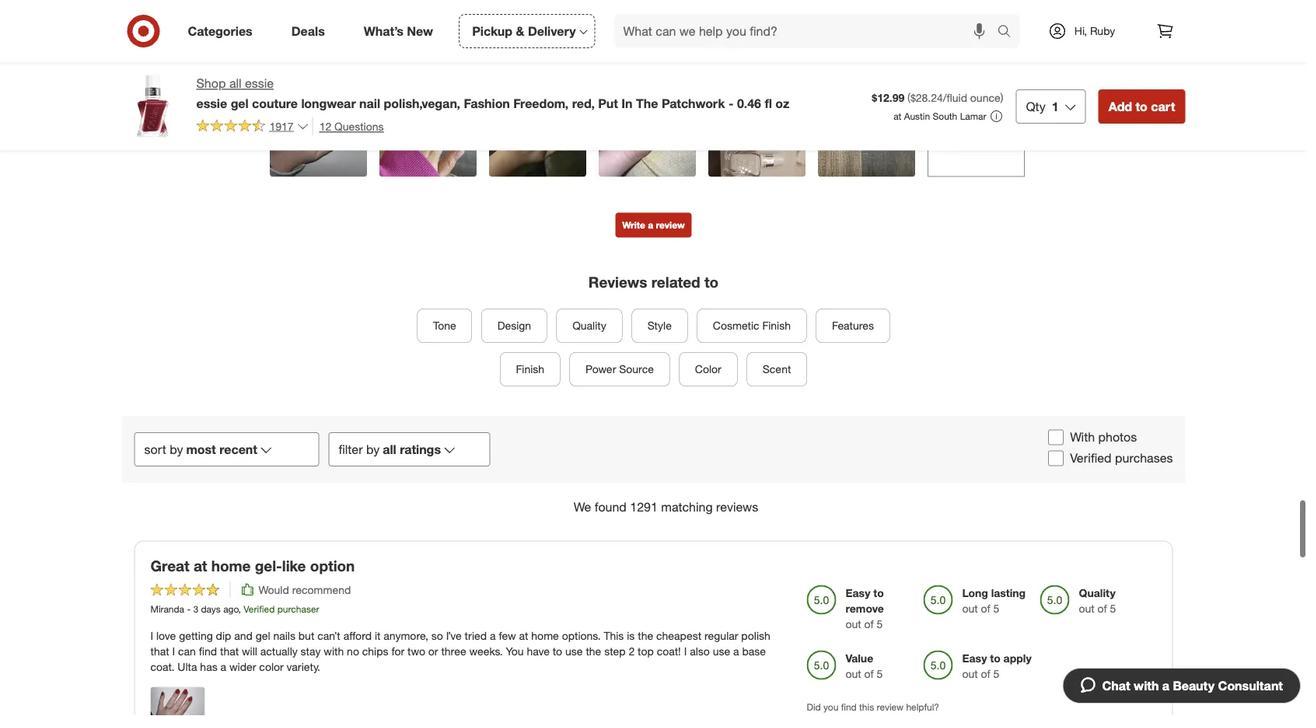 Task type: locate. For each thing, give the bounding box(es) containing it.
a left base
[[733, 644, 739, 658]]

images up patchwork on the top of the page
[[656, 43, 706, 60]]

use
[[565, 644, 583, 658], [713, 644, 730, 658]]

2 that from the left
[[220, 644, 239, 658]]

to right the have
[[553, 644, 562, 658]]

that up coat.
[[150, 644, 169, 658]]

chat with a beauty consultant button
[[1062, 668, 1301, 704]]

to inside button
[[1136, 99, 1148, 114]]

guest review image 3 of 12, zoom in image
[[489, 80, 586, 177]]

1 vertical spatial all
[[383, 442, 396, 457]]

1 horizontal spatial review
[[877, 701, 904, 713]]

all
[[229, 76, 241, 91], [383, 442, 396, 457]]

deals link
[[278, 14, 344, 48]]

to for add to cart
[[1136, 99, 1148, 114]]

cart
[[1151, 99, 1175, 114]]

freedom,
[[513, 96, 569, 111]]

0 vertical spatial -
[[728, 96, 734, 111]]

search button
[[990, 14, 1028, 51]]

1 horizontal spatial with
[[1134, 678, 1159, 693]]

easy inside the easy to apply out of 5
[[962, 651, 987, 665]]

2 by from the left
[[366, 442, 380, 457]]

1 vertical spatial finish
[[516, 362, 544, 376]]

couture up 1917
[[252, 96, 298, 111]]

0 horizontal spatial images
[[656, 43, 706, 60]]

a left few
[[490, 629, 496, 642]]

the right is
[[638, 629, 653, 642]]

out
[[962, 601, 978, 615], [1079, 601, 1095, 615], [846, 617, 861, 631], [846, 667, 861, 680], [962, 667, 978, 680]]

weeks.
[[469, 644, 503, 658]]

filter by all ratings
[[339, 442, 441, 457]]

0 vertical spatial finish
[[762, 319, 791, 333]]

0 horizontal spatial with
[[324, 644, 344, 658]]

easy up the remove
[[846, 586, 870, 599]]

find left this
[[841, 701, 857, 713]]

color
[[259, 660, 284, 673]]

at
[[894, 110, 901, 122], [194, 557, 207, 575], [519, 629, 528, 642]]

1 vertical spatial review
[[656, 219, 685, 231]]

,
[[238, 603, 241, 615]]

1
[[1052, 99, 1059, 114]]

use down options.
[[565, 644, 583, 658]]

gel down image of essie gel couture longwear nail polish,vegan, fashion freedom, red, put in the patchwork - 0.46 fl oz at the top left
[[121, 167, 142, 184]]

1 horizontal spatial easy
[[962, 651, 987, 665]]

what's
[[364, 23, 403, 39]]

scent button
[[747, 352, 807, 387]]

of down value
[[864, 667, 874, 680]]

out down value
[[846, 667, 861, 680]]

review right this
[[877, 701, 904, 713]]

it
[[375, 629, 381, 642]]

easy to apply out of 5
[[962, 651, 1032, 680]]

0 vertical spatial couture
[[252, 96, 298, 111]]

$28.24
[[910, 91, 943, 105]]

2 horizontal spatial review
[[941, 129, 973, 143]]

apply
[[1003, 651, 1032, 665]]

of inside long lasting out of 5
[[981, 601, 990, 615]]

12 questions link
[[312, 117, 384, 135]]

12
[[319, 119, 331, 133]]

value
[[846, 651, 873, 665]]

guest review image 4 of 12, zoom in image
[[599, 80, 696, 177]]

0 horizontal spatial all
[[229, 76, 241, 91]]

0 vertical spatial gel
[[231, 96, 249, 111]]

1 horizontal spatial the
[[638, 629, 653, 642]]

out down the remove
[[846, 617, 861, 631]]

a
[[648, 219, 653, 231], [490, 629, 496, 642], [733, 644, 739, 658], [220, 660, 226, 673], [1162, 678, 1169, 693]]

verified down with at the bottom of page
[[1070, 451, 1112, 466]]

i left can
[[172, 644, 175, 658]]

of down quality
[[1098, 601, 1107, 615]]

gel
[[231, 96, 249, 111], [121, 167, 142, 184], [256, 629, 270, 642]]

1 horizontal spatial home
[[531, 629, 559, 642]]

can't
[[317, 629, 340, 642]]

to inside the easy to apply out of 5
[[990, 651, 1000, 665]]

0 vertical spatial all
[[229, 76, 241, 91]]

power source
[[586, 362, 654, 376]]

(
[[907, 91, 910, 105]]

1 horizontal spatial at
[[519, 629, 528, 642]]

0 horizontal spatial use
[[565, 644, 583, 658]]

have
[[527, 644, 550, 658]]

0 horizontal spatial find
[[199, 644, 217, 658]]

would
[[259, 583, 289, 596]]

helpful?
[[906, 701, 939, 713]]

finish down the design button
[[516, 362, 544, 376]]

chips
[[362, 644, 388, 658]]

out inside value out of 5
[[846, 667, 861, 680]]

review right write
[[656, 219, 685, 231]]

0 horizontal spatial i
[[150, 629, 153, 642]]

easy left 'apply'
[[962, 651, 987, 665]]

to for easy to remove out of 5
[[873, 586, 884, 599]]

reviews
[[588, 273, 647, 291]]

0 horizontal spatial easy
[[846, 586, 870, 599]]

design button
[[481, 309, 547, 343]]

of down the remove
[[864, 617, 874, 631]]

all right shop
[[229, 76, 241, 91]]

south
[[933, 110, 957, 122]]

all left the ratings
[[383, 442, 396, 457]]

2 vertical spatial at
[[519, 629, 528, 642]]

2 vertical spatial review
[[877, 701, 904, 713]]

with right the chat
[[1134, 678, 1159, 693]]

- left 0.46
[[728, 96, 734, 111]]

use down the regular
[[713, 644, 730, 658]]

a left beauty
[[1162, 678, 1169, 693]]

to up the remove
[[873, 586, 884, 599]]

out down quality
[[1079, 601, 1095, 615]]

5 down lasting
[[993, 601, 999, 615]]

review for see more review images
[[941, 129, 973, 143]]

discover
[[121, 665, 182, 682]]

photos
[[1098, 430, 1137, 445]]

by right filter
[[366, 442, 380, 457]]

0 horizontal spatial verified
[[244, 603, 275, 615]]

out down long lasting out of 5
[[962, 667, 978, 680]]

1 horizontal spatial images
[[976, 129, 1011, 143]]

2 vertical spatial gel
[[256, 629, 270, 642]]

great at home gel-like option
[[150, 557, 355, 575]]

this
[[859, 701, 874, 713]]

review images
[[601, 43, 706, 60]]

couture left best
[[146, 167, 201, 184]]

like
[[282, 557, 306, 575]]

1 by from the left
[[170, 442, 183, 457]]

matching
[[661, 499, 713, 515]]

filter
[[339, 442, 363, 457]]

gel inside shop all essie essie gel couture longwear nail polish,vegan, fashion freedom, red, put in the patchwork - 0.46 fl oz
[[231, 96, 249, 111]]

to right add
[[1136, 99, 1148, 114]]

pickup
[[472, 23, 512, 39]]

easy inside easy to remove out of 5
[[846, 586, 870, 599]]

miranda - 3 days ago , verified purchaser
[[150, 603, 319, 615]]

out inside quality out of 5
[[1079, 601, 1095, 615]]

oz
[[775, 96, 789, 111]]

1 horizontal spatial find
[[841, 701, 857, 713]]

great
[[150, 557, 189, 575]]

chat
[[1102, 678, 1130, 693]]

at right few
[[519, 629, 528, 642]]

1 vertical spatial -
[[187, 603, 191, 615]]

1 vertical spatial images
[[976, 129, 1011, 143]]

essie
[[245, 76, 274, 91], [196, 96, 227, 111], [186, 665, 223, 682]]

2 horizontal spatial gel
[[256, 629, 270, 642]]

to inside easy to remove out of 5
[[873, 586, 884, 599]]

find
[[199, 644, 217, 658], [841, 701, 857, 713]]

of down long lasting out of 5
[[981, 667, 990, 680]]

options.
[[562, 629, 601, 642]]

1 horizontal spatial couture
[[252, 96, 298, 111]]

1 horizontal spatial verified
[[1070, 451, 1112, 466]]

1 that from the left
[[150, 644, 169, 658]]

0 vertical spatial images
[[656, 43, 706, 60]]

would recommend
[[259, 583, 351, 596]]

easy to remove out of 5
[[846, 586, 884, 631]]

0 horizontal spatial at
[[194, 557, 207, 575]]

quality out of 5
[[1079, 586, 1116, 615]]

review down see
[[941, 129, 973, 143]]

cosmetic finish
[[713, 319, 791, 333]]

of down long at the bottom of the page
[[981, 601, 990, 615]]

1 horizontal spatial that
[[220, 644, 239, 658]]

delivery
[[528, 23, 576, 39]]

1 vertical spatial the
[[586, 644, 601, 658]]

out inside easy to remove out of 5
[[846, 617, 861, 631]]

with
[[1070, 430, 1095, 445]]

1 vertical spatial with
[[1134, 678, 1159, 693]]

essie down shop
[[196, 96, 227, 111]]

5 down long lasting out of 5
[[993, 667, 999, 680]]

5 inside easy to remove out of 5
[[877, 617, 883, 631]]

discover essie collections
[[121, 665, 304, 682]]

source
[[619, 362, 654, 376]]

1 vertical spatial easy
[[962, 651, 987, 665]]

0 horizontal spatial review
[[656, 219, 685, 231]]

can
[[178, 644, 196, 658]]

0 vertical spatial at
[[894, 110, 901, 122]]

5 down quality
[[1110, 601, 1116, 615]]

With photos checkbox
[[1048, 430, 1064, 445]]

1 vertical spatial home
[[531, 629, 559, 642]]

couture inside shop all essie essie gel couture longwear nail polish,vegan, fashion freedom, red, put in the patchwork - 0.46 fl oz
[[252, 96, 298, 111]]

review
[[941, 129, 973, 143], [656, 219, 685, 231], [877, 701, 904, 713]]

home left gel-
[[211, 557, 251, 575]]

shop
[[196, 76, 226, 91]]

remove
[[846, 601, 884, 615]]

with down can't
[[324, 644, 344, 658]]

1 vertical spatial at
[[194, 557, 207, 575]]

1 horizontal spatial gel
[[231, 96, 249, 111]]

to
[[1136, 99, 1148, 114], [704, 273, 719, 291], [873, 586, 884, 599], [553, 644, 562, 658], [990, 651, 1000, 665]]

1 vertical spatial verified
[[244, 603, 275, 615]]

2 horizontal spatial i
[[684, 644, 687, 658]]

fashion
[[464, 96, 510, 111]]

the down options.
[[586, 644, 601, 658]]

2 vertical spatial essie
[[186, 665, 223, 682]]

1 horizontal spatial -
[[728, 96, 734, 111]]

a right write
[[648, 219, 653, 231]]

reviews
[[716, 499, 758, 515]]

to for easy to apply out of 5
[[990, 651, 1000, 665]]

at left austin
[[894, 110, 901, 122]]

find up has on the bottom of the page
[[199, 644, 217, 658]]

finish inside "button"
[[516, 362, 544, 376]]

hi,
[[1074, 24, 1087, 38]]

gel up 1917 "link"
[[231, 96, 249, 111]]

i left the also
[[684, 644, 687, 658]]

purchaser
[[277, 603, 319, 615]]

at inside "i love getting dip and gel nails but can't afford it anymore, so i've tried a few at home options. this is the cheapest regular polish that i can find that will actually stay with no chips for two or three weeks. you have to use the step 2 top coat! i also use a base coat. ulta has a wider color variety."
[[519, 629, 528, 642]]

0 vertical spatial verified
[[1070, 451, 1112, 466]]

1 horizontal spatial all
[[383, 442, 396, 457]]

shop all essie essie gel couture longwear nail polish,vegan, fashion freedom, red, put in the patchwork - 0.46 fl oz
[[196, 76, 789, 111]]

gel right and
[[256, 629, 270, 642]]

to inside "i love getting dip and gel nails but can't afford it anymore, so i've tried a few at home options. this is the cheapest regular polish that i can find that will actually stay with no chips for two or three weeks. you have to use the step 2 top coat! i also use a base coat. ulta has a wider color variety."
[[553, 644, 562, 658]]

consultant
[[1218, 678, 1283, 693]]

at right great
[[194, 557, 207, 575]]

images inside "see more review images"
[[976, 129, 1011, 143]]

add
[[1109, 99, 1132, 114]]

i left love
[[150, 629, 153, 642]]

0 vertical spatial with
[[324, 644, 344, 658]]

finish right cosmetic
[[762, 319, 791, 333]]

guest review image 1 of 1, zoom in image
[[150, 687, 205, 716]]

0 horizontal spatial finish
[[516, 362, 544, 376]]

0 vertical spatial home
[[211, 557, 251, 575]]

0 vertical spatial easy
[[846, 586, 870, 599]]

1 horizontal spatial use
[[713, 644, 730, 658]]

of inside quality out of 5
[[1098, 601, 1107, 615]]

0 vertical spatial find
[[199, 644, 217, 658]]

verified right ,
[[244, 603, 275, 615]]

1 horizontal spatial finish
[[762, 319, 791, 333]]

1 vertical spatial couture
[[146, 167, 201, 184]]

home up the have
[[531, 629, 559, 642]]

images down more
[[976, 129, 1011, 143]]

essie down can
[[186, 665, 223, 682]]

5
[[993, 601, 999, 615], [1110, 601, 1116, 615], [877, 617, 883, 631], [877, 667, 883, 680], [993, 667, 999, 680]]

essie up 1917 "link"
[[245, 76, 274, 91]]

by right the sort
[[170, 442, 183, 457]]

0 horizontal spatial by
[[170, 442, 183, 457]]

0 horizontal spatial gel
[[121, 167, 142, 184]]

- left 3
[[187, 603, 191, 615]]

easy for easy to apply
[[962, 651, 987, 665]]

sellers
[[239, 167, 286, 184]]

1 horizontal spatial by
[[366, 442, 380, 457]]

0 vertical spatial review
[[941, 129, 973, 143]]

5 up did you find this review helpful?
[[877, 667, 883, 680]]

that down 'dip'
[[220, 644, 239, 658]]

the
[[638, 629, 653, 642], [586, 644, 601, 658]]

categories
[[188, 23, 252, 39]]

0 horizontal spatial that
[[150, 644, 169, 658]]

to left 'apply'
[[990, 651, 1000, 665]]

5 down the remove
[[877, 617, 883, 631]]

review inside "see more review images"
[[941, 129, 973, 143]]

tried
[[465, 629, 487, 642]]

did
[[807, 701, 821, 713]]

questions
[[334, 119, 384, 133]]

dip
[[216, 629, 231, 642]]

out down long at the bottom of the page
[[962, 601, 978, 615]]



Task type: vqa. For each thing, say whether or not it's contained in the screenshot.
Chat with a Beauty Consultant 'button'
yes



Task type: describe. For each thing, give the bounding box(es) containing it.
by for sort by
[[170, 442, 183, 457]]

add to cart button
[[1098, 89, 1185, 124]]

nails
[[273, 629, 295, 642]]

patchwork
[[662, 96, 725, 111]]

anymore,
[[384, 629, 428, 642]]

longwear
[[301, 96, 356, 111]]

1 horizontal spatial i
[[172, 644, 175, 658]]

style button
[[632, 309, 688, 343]]

is
[[627, 629, 635, 642]]

the
[[636, 96, 658, 111]]

2 horizontal spatial at
[[894, 110, 901, 122]]

i've
[[446, 629, 462, 642]]

getting
[[179, 629, 213, 642]]

review for write a review
[[656, 219, 685, 231]]

a inside button
[[1162, 678, 1169, 693]]

write a review
[[622, 219, 685, 231]]

of inside value out of 5
[[864, 667, 874, 680]]

5 inside long lasting out of 5
[[993, 601, 999, 615]]

found
[[595, 499, 627, 515]]

guest review image 5 of 12, zoom in image
[[708, 80, 806, 177]]

red,
[[572, 96, 595, 111]]

long
[[962, 586, 988, 599]]

of inside easy to remove out of 5
[[864, 617, 874, 631]]

days
[[201, 603, 221, 615]]

0 horizontal spatial home
[[211, 557, 251, 575]]

1 vertical spatial find
[[841, 701, 857, 713]]

to right "related"
[[704, 273, 719, 291]]

put
[[598, 96, 618, 111]]

5 inside value out of 5
[[877, 667, 883, 680]]

see
[[953, 113, 972, 127]]

1 vertical spatial essie
[[196, 96, 227, 111]]

pickup & delivery
[[472, 23, 576, 39]]

long lasting out of 5
[[962, 586, 1026, 615]]

review
[[601, 43, 651, 60]]

power source button
[[570, 352, 670, 387]]

polish,vegan,
[[384, 96, 460, 111]]

0 horizontal spatial -
[[187, 603, 191, 615]]

home inside "i love getting dip and gel nails but can't afford it anymore, so i've tried a few at home options. this is the cheapest regular polish that i can find that will actually stay with no chips for two or three weeks. you have to use the step 2 top coat! i also use a base coat. ulta has a wider color variety."
[[531, 629, 559, 642]]

coat.
[[150, 660, 175, 673]]

a right has on the bottom of the page
[[220, 660, 226, 673]]

categories link
[[175, 14, 272, 48]]

0 horizontal spatial couture
[[146, 167, 201, 184]]

3
[[193, 603, 198, 615]]

gel inside "i love getting dip and gel nails but can't afford it anymore, so i've tried a few at home options. this is the cheapest regular polish that i can find that will actually stay with no chips for two or three weeks. you have to use the step 2 top coat! i also use a base coat. ulta has a wider color variety."
[[256, 629, 270, 642]]

for
[[391, 644, 404, 658]]

quality
[[1079, 586, 1116, 599]]

add to cart
[[1109, 99, 1175, 114]]

out inside the easy to apply out of 5
[[962, 667, 978, 680]]

features button
[[816, 309, 890, 343]]

0.46
[[737, 96, 761, 111]]

see more review images
[[941, 113, 1011, 143]]

cosmetic finish button
[[697, 309, 807, 343]]

&
[[516, 23, 524, 39]]

- inside shop all essie essie gel couture longwear nail polish,vegan, fashion freedom, red, put in the patchwork - 0.46 fl oz
[[728, 96, 734, 111]]

search
[[990, 25, 1028, 40]]

polish
[[741, 629, 770, 642]]

image of essie gel couture longwear nail polish,vegan, fashion freedom, red, put in the patchwork - 0.46 fl oz image
[[122, 75, 184, 137]]

1291
[[630, 499, 658, 515]]

verified purchases
[[1070, 451, 1173, 466]]

and
[[234, 629, 253, 642]]

gel couture best sellers
[[121, 167, 286, 184]]

beauty
[[1173, 678, 1215, 693]]

power
[[586, 362, 616, 376]]

qty 1
[[1026, 99, 1059, 114]]

12 questions
[[319, 119, 384, 133]]

out inside long lasting out of 5
[[962, 601, 978, 615]]

option
[[310, 557, 355, 575]]

a inside button
[[648, 219, 653, 231]]

actually
[[260, 644, 298, 658]]

what's new
[[364, 23, 433, 39]]

5 inside the easy to apply out of 5
[[993, 667, 999, 680]]

1 vertical spatial gel
[[121, 167, 142, 184]]

this
[[604, 629, 624, 642]]

but
[[298, 629, 314, 642]]

you
[[823, 701, 838, 713]]

most
[[186, 442, 216, 457]]

related
[[651, 273, 700, 291]]

0 vertical spatial essie
[[245, 76, 274, 91]]

top
[[638, 644, 654, 658]]

stay
[[301, 644, 321, 658]]

love
[[156, 629, 176, 642]]

cosmetic
[[713, 319, 759, 333]]

value out of 5
[[846, 651, 883, 680]]

5 inside quality out of 5
[[1110, 601, 1116, 615]]

or
[[428, 644, 438, 658]]

purchases
[[1115, 451, 1173, 466]]

quality
[[572, 319, 606, 333]]

0 vertical spatial the
[[638, 629, 653, 642]]

2 use from the left
[[713, 644, 730, 658]]

style
[[648, 319, 672, 333]]

What can we help you find? suggestions appear below search field
[[614, 14, 1001, 48]]

1917
[[269, 119, 294, 133]]

color
[[695, 362, 721, 376]]

did you find this review helpful?
[[807, 701, 939, 713]]

guest review image 1 of 12, zoom in image
[[270, 80, 367, 177]]

)
[[1000, 91, 1003, 105]]

recommend
[[292, 583, 351, 596]]

features
[[832, 319, 874, 333]]

with inside "i love getting dip and gel nails but can't afford it anymore, so i've tried a few at home options. this is the cheapest regular polish that i can find that will actually stay with no chips for two or three weeks. you have to use the step 2 top coat! i also use a base coat. ulta has a wider color variety."
[[324, 644, 344, 658]]

sort
[[144, 442, 166, 457]]

lasting
[[991, 586, 1026, 599]]

$12.99 ( $28.24 /fluid ounce )
[[872, 91, 1003, 105]]

of inside the easy to apply out of 5
[[981, 667, 990, 680]]

Verified purchases checkbox
[[1048, 451, 1064, 466]]

1 use from the left
[[565, 644, 583, 658]]

with inside button
[[1134, 678, 1159, 693]]

find inside "i love getting dip and gel nails but can't afford it anymore, so i've tried a few at home options. this is the cheapest regular polish that i can find that will actually stay with no chips for two or three weeks. you have to use the step 2 top coat! i also use a base coat. ulta has a wider color variety."
[[199, 644, 217, 658]]

guest review image 2 of 12, zoom in image
[[379, 80, 477, 177]]

finish inside button
[[762, 319, 791, 333]]

chat with a beauty consultant
[[1102, 678, 1283, 693]]

i love getting dip and gel nails but can't afford it anymore, so i've tried a few at home options. this is the cheapest regular polish that i can find that will actually stay with no chips for two or three weeks. you have to use the step 2 top coat! i also use a base coat. ulta has a wider color variety.
[[150, 629, 770, 673]]

/fluid
[[943, 91, 967, 105]]

1917 link
[[196, 117, 309, 136]]

0 horizontal spatial the
[[586, 644, 601, 658]]

all inside shop all essie essie gel couture longwear nail polish,vegan, fashion freedom, red, put in the patchwork - 0.46 fl oz
[[229, 76, 241, 91]]

by for filter by
[[366, 442, 380, 457]]

variety.
[[287, 660, 320, 673]]

guest review image 6 of 12, zoom in image
[[818, 80, 915, 177]]

three
[[441, 644, 466, 658]]

sort by most recent
[[144, 442, 257, 457]]

afford
[[343, 629, 372, 642]]

easy for easy to remove
[[846, 586, 870, 599]]

write
[[622, 219, 645, 231]]

collections
[[227, 665, 304, 682]]



